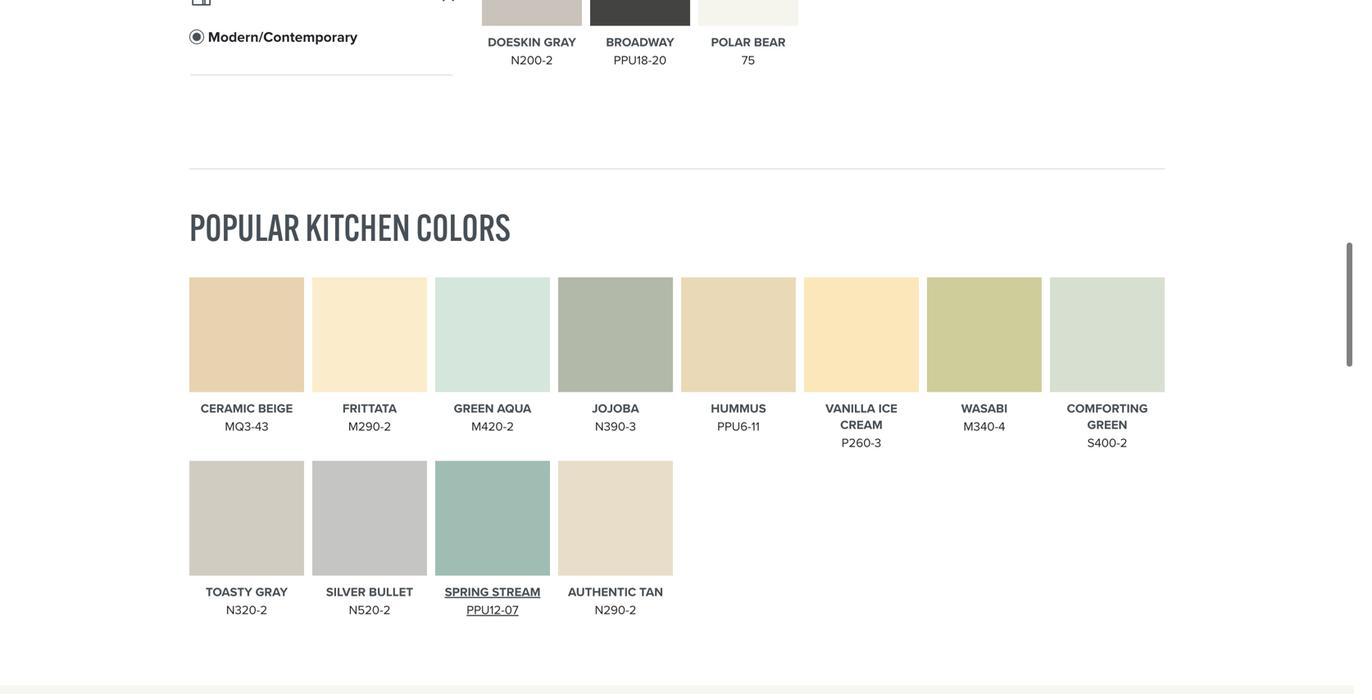 Task type: vqa. For each thing, say whether or not it's contained in the screenshot.
Terms
no



Task type: describe. For each thing, give the bounding box(es) containing it.
3 inside vanilla ice cream p260-3
[[875, 434, 882, 452]]

2 for toasty gray
[[260, 601, 267, 619]]

frittata
[[343, 400, 397, 418]]

doeskin
[[488, 33, 541, 51]]

n320-
[[226, 601, 260, 619]]

modern/contemporary button
[[189, 26, 370, 53]]

colors
[[416, 205, 511, 250]]

doeskin gray n200-2
[[488, 33, 576, 69]]

vanilla
[[826, 400, 876, 418]]

m420-
[[471, 418, 507, 436]]

jojoba n390-3
[[592, 400, 639, 436]]

ppu18-
[[614, 51, 652, 69]]

4
[[999, 418, 1006, 436]]

popular
[[189, 205, 300, 250]]

ppu6-
[[718, 418, 752, 436]]

n520-
[[349, 601, 383, 619]]

authentic tan n290-2
[[568, 583, 663, 619]]

hummus
[[711, 400, 766, 418]]

wasabi
[[961, 400, 1008, 418]]

hummus ppu6-11
[[711, 400, 766, 436]]

ceramic
[[201, 400, 255, 418]]

20
[[652, 51, 667, 69]]

popular kitchen colors
[[189, 205, 511, 250]]

m340-
[[964, 418, 999, 436]]

kitchen
[[305, 205, 410, 250]]

green inside green aqua m420-2
[[454, 400, 494, 418]]

silver
[[326, 583, 366, 601]]

stream
[[492, 583, 541, 601]]

2 for doeskin gray
[[546, 51, 553, 69]]

toasty gray n320-2
[[206, 583, 288, 619]]

n200-
[[511, 51, 546, 69]]

gray for n200-2
[[544, 33, 576, 51]]

comforting
[[1067, 400, 1148, 418]]

green inside comforting green s400-2
[[1088, 416, 1128, 434]]



Task type: locate. For each thing, give the bounding box(es) containing it.
tan
[[640, 583, 663, 601]]

2 for authentic tan
[[629, 601, 637, 619]]

1 horizontal spatial gray
[[544, 33, 576, 51]]

2 inside green aqua m420-2
[[507, 418, 514, 436]]

ice
[[879, 400, 898, 418]]

polar
[[711, 33, 751, 51]]

green
[[454, 400, 494, 418], [1088, 416, 1128, 434]]

1 vertical spatial gray
[[255, 583, 288, 601]]

green aqua m420-2
[[454, 400, 532, 436]]

bullet
[[369, 583, 413, 601]]

0 horizontal spatial 3
[[629, 418, 636, 436]]

s400-
[[1088, 434, 1120, 452]]

0 vertical spatial gray
[[544, 33, 576, 51]]

3 inside jojoba n390-3
[[629, 418, 636, 436]]

toasty
[[206, 583, 252, 601]]

frittata m290-2
[[343, 400, 397, 436]]

2 inside silver bullet n520-2
[[383, 601, 391, 619]]

broadway
[[606, 33, 674, 51]]

silver bullet n520-2
[[326, 583, 413, 619]]

jojoba
[[592, 400, 639, 418]]

cream
[[840, 416, 883, 434]]

authentic
[[568, 583, 636, 601]]

gray right toasty
[[255, 583, 288, 601]]

1 horizontal spatial 3
[[875, 434, 882, 452]]

gray inside toasty gray n320-2
[[255, 583, 288, 601]]

polar bear 75
[[711, 33, 786, 69]]

modern/contemporary
[[208, 26, 357, 47]]

2 for green aqua
[[507, 418, 514, 436]]

n290-
[[595, 601, 629, 619]]

gray
[[544, 33, 576, 51], [255, 583, 288, 601]]

p260-
[[842, 434, 875, 452]]

2 for silver bullet
[[383, 601, 391, 619]]

2 inside comforting green s400-2
[[1120, 434, 1128, 452]]

2 inside frittata m290-2
[[384, 418, 391, 436]]

n390-
[[595, 418, 629, 436]]

2 inside doeskin gray n200-2
[[546, 51, 553, 69]]

bear
[[754, 33, 786, 51]]

spring stream ppu12-07
[[445, 583, 541, 619]]

aqua
[[497, 400, 532, 418]]

2 inside toasty gray n320-2
[[260, 601, 267, 619]]

gray right doeskin on the left of page
[[544, 33, 576, 51]]

43
[[255, 418, 269, 436]]

beige
[[258, 400, 293, 418]]

07
[[505, 601, 519, 619]]

spring
[[445, 583, 489, 601]]

comforting green s400-2
[[1067, 400, 1148, 452]]

vanilla ice cream p260-3
[[826, 400, 898, 452]]

ceramic beige mq3-43
[[201, 400, 293, 436]]

broadway ppu18-20
[[606, 33, 674, 69]]

gray inside doeskin gray n200-2
[[544, 33, 576, 51]]

caret image
[[189, 0, 213, 6]]

1 horizontal spatial green
[[1088, 416, 1128, 434]]

0 horizontal spatial gray
[[255, 583, 288, 601]]

75
[[742, 51, 755, 69]]

2 for comforting green
[[1120, 434, 1128, 452]]

3
[[629, 418, 636, 436], [875, 434, 882, 452]]

mq3-
[[225, 418, 255, 436]]

ppu12-
[[467, 601, 505, 619]]

0 horizontal spatial green
[[454, 400, 494, 418]]

2 inside authentic tan n290-2
[[629, 601, 637, 619]]

wasabi m340-4
[[961, 400, 1008, 436]]

11
[[752, 418, 760, 436]]

m290-
[[348, 418, 384, 436]]

gray for n320-2
[[255, 583, 288, 601]]

2
[[546, 51, 553, 69], [384, 418, 391, 436], [507, 418, 514, 436], [1120, 434, 1128, 452], [260, 601, 267, 619], [383, 601, 391, 619], [629, 601, 637, 619]]



